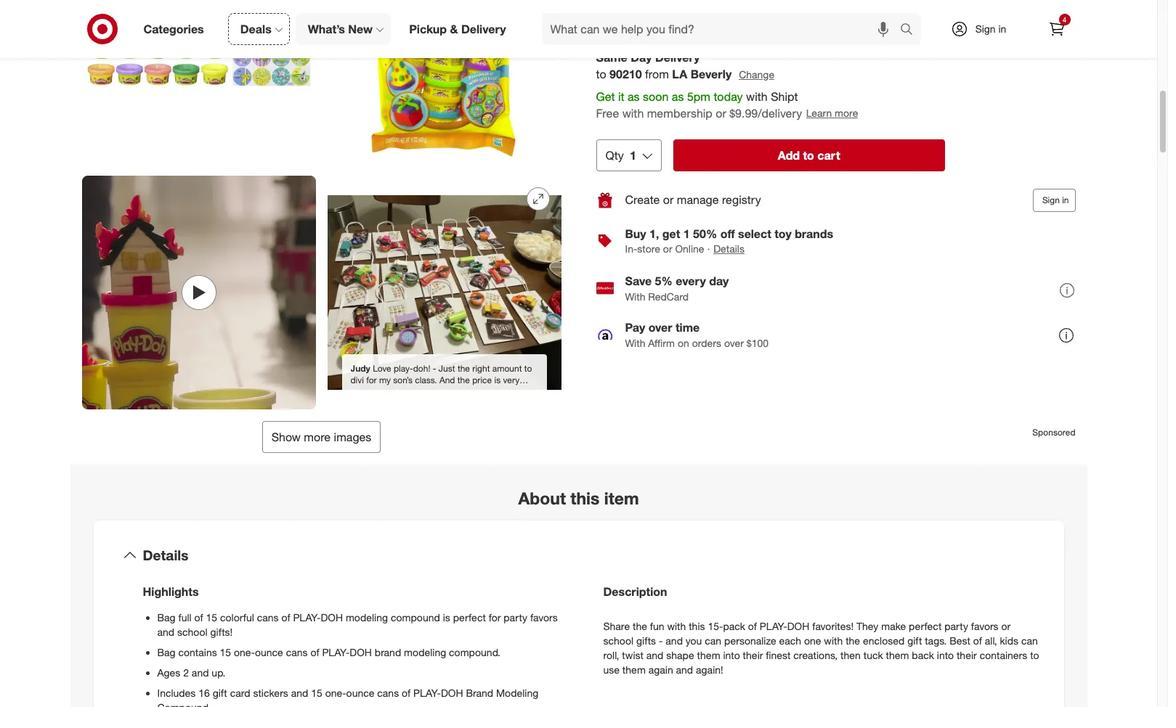 Task type: locate. For each thing, give the bounding box(es) containing it.
1 vertical spatial it
[[618, 90, 625, 104]]

is right compound at left
[[443, 612, 450, 624]]

day
[[631, 51, 652, 65]]

one- down bag contains 15 one-ounce cans of play-doh brand modeling compound.
[[325, 687, 346, 700]]

one- down colorful
[[234, 647, 255, 659]]

images
[[334, 430, 372, 445]]

details up highlights
[[143, 547, 189, 564]]

16
[[198, 687, 210, 700]]

for left my
[[366, 375, 377, 386]]

school down 'full' at left bottom
[[177, 626, 208, 639]]

with
[[746, 90, 768, 104], [622, 106, 644, 121], [667, 620, 686, 633], [824, 635, 843, 647]]

favors for share the fun with this 15-pack of play-doh favorites! they make perfect party favors or school gifts - and you can personalize each one with the enclosed gift tags. best of all, kids can roll, twist and shape them into their finest creations, then tuck them back into their containers to use them again and again!
[[971, 620, 999, 633]]

school down share
[[603, 635, 634, 647]]

4
[[1063, 15, 1067, 24]]

1 horizontal spatial as
[[672, 90, 684, 104]]

1 horizontal spatial sign
[[1043, 195, 1060, 206]]

0 horizontal spatial get
[[596, 90, 615, 104]]

their down 'best'
[[957, 649, 977, 662]]

personalize
[[724, 635, 776, 647]]

1 horizontal spatial it
[[859, 16, 863, 26]]

or down get
[[663, 243, 672, 255]]

0 vertical spatial sign
[[976, 23, 996, 35]]

favors inside share the fun with this 15-pack of play-doh favorites! they make perfect party favors or school gifts - and you can personalize each one with the enclosed gift tags. best of all, kids can roll, twist and shape them into their finest creations, then tuck them back into their containers to use them again and again!
[[971, 620, 999, 633]]

delivery right &
[[461, 21, 506, 36]]

can down '15-'
[[705, 635, 722, 647]]

15 down gifts!
[[220, 647, 231, 659]]

∙
[[707, 243, 710, 255]]

favors inside bag full of 15 colorful cans of play-doh modeling compound is perfect for party favors and school gifts!
[[530, 612, 558, 624]]

1
[[630, 148, 636, 163], [684, 227, 690, 241]]

1 vertical spatial with
[[625, 337, 646, 349]]

0 horizontal spatial details
[[143, 547, 189, 564]]

cans down the brand
[[377, 687, 399, 700]]

1 horizontal spatial their
[[957, 649, 977, 662]]

pay over time with affirm on orders over $100
[[625, 320, 769, 349]]

in-
[[625, 243, 637, 255]]

school for full
[[177, 626, 208, 639]]

or up kids on the right of the page
[[1002, 620, 1011, 633]]

more right show
[[304, 430, 331, 445]]

doh left brand
[[441, 687, 463, 700]]

ounce
[[255, 647, 283, 659], [346, 687, 374, 700]]

1 horizontal spatial delivery
[[655, 51, 700, 65]]

can
[[705, 635, 722, 647], [1022, 635, 1038, 647]]

son's
[[393, 375, 413, 386]]

with
[[625, 290, 646, 303], [625, 337, 646, 349]]

1 horizontal spatial love
[[392, 387, 411, 398]]

0 horizontal spatial love
[[373, 363, 391, 374]]

price
[[472, 375, 492, 386]]

it left by
[[859, 16, 863, 26]]

1 horizontal spatial sign in
[[1043, 195, 1069, 206]]

1 horizontal spatial in
[[1062, 195, 1069, 206]]

0 vertical spatial modeling
[[346, 612, 388, 624]]

to inside share the fun with this 15-pack of play-doh favorites! they make perfect party favors or school gifts - and you can personalize each one with the enclosed gift tags. best of all, kids can roll, twist and shape them into their finest creations, then tuck them back into their containers to use them again and again!
[[1030, 649, 1039, 662]]

with down favorites!
[[824, 635, 843, 647]]

0 horizontal spatial 15
[[206, 612, 217, 624]]

0 horizontal spatial it
[[618, 90, 625, 104]]

modeling up the brand
[[346, 612, 388, 624]]

for inside love play-doh! - just the right amount to divi for my son's class. and the price is very good, too. love this!
[[366, 375, 377, 386]]

1 horizontal spatial -
[[659, 635, 663, 647]]

play- up bag contains 15 one-ounce cans of play-doh brand modeling compound.
[[293, 612, 321, 624]]

over left $100
[[724, 337, 744, 349]]

2 with from the top
[[625, 337, 646, 349]]

5%
[[655, 274, 673, 288]]

pack
[[723, 620, 745, 633]]

this left item
[[571, 488, 600, 509]]

to right containers
[[1030, 649, 1039, 662]]

it inside get it as soon as 5pm today with shipt free with membership or $9.99/delivery learn more
[[618, 90, 625, 104]]

0 vertical spatial bag
[[157, 612, 176, 624]]

bag for bag full of 15 colorful cans of play-doh modeling compound is perfect for party favors and school gifts!
[[157, 612, 176, 624]]

1 vertical spatial cans
[[286, 647, 308, 659]]

school inside share the fun with this 15-pack of play-doh favorites! they make perfect party favors or school gifts - and you can personalize each one with the enclosed gift tags. best of all, kids can roll, twist and shape them into their finest creations, then tuck them back into their containers to use them again and again!
[[603, 635, 634, 647]]

0 horizontal spatial can
[[705, 635, 722, 647]]

1 horizontal spatial get
[[842, 16, 856, 26]]

create
[[625, 193, 660, 207]]

favors up all,
[[971, 620, 999, 633]]

1 vertical spatial for
[[489, 612, 501, 624]]

0 horizontal spatial over
[[649, 320, 672, 335]]

perfect up tags.
[[909, 620, 942, 633]]

gift inside share the fun with this 15-pack of play-doh favorites! they make perfect party favors or school gifts - and you can personalize each one with the enclosed gift tags. best of all, kids can roll, twist and shape them into their finest creations, then tuck them back into their containers to use them again and again!
[[908, 635, 922, 647]]

play-
[[293, 612, 321, 624], [760, 620, 787, 633], [322, 647, 350, 659], [413, 687, 441, 700]]

sign in inside "button"
[[1043, 195, 1069, 206]]

1 horizontal spatial cans
[[286, 647, 308, 659]]

get
[[842, 16, 856, 26], [596, 90, 615, 104]]

play- inside bag full of 15 colorful cans of play-doh modeling compound is perfect for party favors and school gifts!
[[293, 612, 321, 624]]

save
[[625, 274, 652, 288]]

1 horizontal spatial more
[[835, 107, 858, 120]]

0 vertical spatial one-
[[234, 647, 255, 659]]

0 horizontal spatial more
[[304, 430, 331, 445]]

party
[[504, 612, 528, 624], [945, 620, 968, 633]]

play-doh party bag - 15pc, 3 of 10 image
[[82, 0, 316, 164]]

get up the 'free'
[[596, 90, 615, 104]]

is left the very
[[494, 375, 501, 386]]

as up membership
[[672, 90, 684, 104]]

fun
[[650, 620, 664, 633]]

party for perfect
[[945, 620, 968, 633]]

them up again!
[[697, 649, 720, 662]]

1 vertical spatial 15
[[220, 647, 231, 659]]

doh up each
[[787, 620, 810, 633]]

to inside add to cart button
[[803, 148, 814, 163]]

play-doh party bag - 15pc, 4 of 10 image
[[327, 0, 561, 164]]

with down save
[[625, 290, 646, 303]]

shape
[[666, 649, 694, 662]]

party inside share the fun with this 15-pack of play-doh favorites! they make perfect party favors or school gifts - and you can personalize each one with the enclosed gift tags. best of all, kids can roll, twist and shape them into their finest creations, then tuck them back into their containers to use them again and again!
[[945, 620, 968, 633]]

favors for bag full of 15 colorful cans of play-doh modeling compound is perfect for party favors and school gifts!
[[530, 612, 558, 624]]

judy
[[351, 363, 370, 374]]

change button
[[738, 66, 775, 83]]

1 vertical spatial gift
[[213, 687, 227, 700]]

0 horizontal spatial sign
[[976, 23, 996, 35]]

their down personalize
[[743, 649, 763, 662]]

save 5% every day with redcard
[[625, 274, 729, 303]]

to right the "amount" on the bottom of the page
[[524, 363, 532, 374]]

0 horizontal spatial delivery
[[461, 21, 506, 36]]

1 vertical spatial this
[[689, 620, 705, 633]]

cans up stickers
[[286, 647, 308, 659]]

0 horizontal spatial school
[[177, 626, 208, 639]]

is inside love play-doh! - just the right amount to divi for my son's class. and the price is very good, too. love this!
[[494, 375, 501, 386]]

is inside bag full of 15 colorful cans of play-doh modeling compound is perfect for party favors and school gifts!
[[443, 612, 450, 624]]

all,
[[985, 635, 997, 647]]

bag left 'full' at left bottom
[[157, 612, 176, 624]]

90210
[[610, 67, 642, 82]]

0 vertical spatial for
[[366, 375, 377, 386]]

2 horizontal spatial 15
[[311, 687, 322, 700]]

love up my
[[373, 363, 391, 374]]

for up compound.
[[489, 612, 501, 624]]

0 horizontal spatial for
[[366, 375, 377, 386]]

0 vertical spatial cans
[[257, 612, 279, 624]]

ages
[[157, 667, 180, 679]]

to right add
[[803, 148, 814, 163]]

party for for
[[504, 612, 528, 624]]

show
[[271, 430, 301, 445]]

one
[[804, 635, 821, 647]]

1 horizontal spatial can
[[1022, 635, 1038, 647]]

15-
[[708, 620, 723, 633]]

play- left brand
[[413, 687, 441, 700]]

delivery up la
[[655, 51, 700, 65]]

and inside the includes 16 gift card stickers and 15 one-ounce cans of play-doh brand modeling compound.
[[291, 687, 308, 700]]

0 horizontal spatial one-
[[234, 647, 255, 659]]

0 horizontal spatial favors
[[530, 612, 558, 624]]

bag for bag contains 15 one-ounce cans of play-doh brand modeling compound.
[[157, 647, 176, 659]]

0 horizontal spatial in
[[999, 23, 1007, 35]]

1 bag from the top
[[157, 612, 176, 624]]

bag inside bag full of 15 colorful cans of play-doh modeling compound is perfect for party favors and school gifts!
[[157, 612, 176, 624]]

1 horizontal spatial school
[[603, 635, 634, 647]]

0 horizontal spatial this
[[571, 488, 600, 509]]

pickup
[[409, 21, 447, 36]]

sign in
[[976, 23, 1007, 35], [1043, 195, 1069, 206]]

can right kids on the right of the page
[[1022, 635, 1038, 647]]

with up $9.99/delivery
[[746, 90, 768, 104]]

1 vertical spatial details
[[143, 547, 189, 564]]

or inside the buy 1, get 1 50% off select toy brands in-store or online ∙ details
[[663, 243, 672, 255]]

0 horizontal spatial party
[[504, 612, 528, 624]]

them
[[697, 649, 720, 662], [886, 649, 909, 662], [623, 664, 646, 676]]

0 vertical spatial is
[[494, 375, 501, 386]]

roll,
[[603, 649, 619, 662]]

1 right qty
[[630, 148, 636, 163]]

cans right colorful
[[257, 612, 279, 624]]

0 horizontal spatial modeling
[[346, 612, 388, 624]]

or down "today"
[[716, 106, 726, 121]]

perfect up compound.
[[453, 612, 486, 624]]

1 vertical spatial -
[[659, 635, 663, 647]]

0 horizontal spatial sign in
[[976, 23, 1007, 35]]

0 vertical spatial 15
[[206, 612, 217, 624]]

0 vertical spatial this
[[571, 488, 600, 509]]

favors
[[530, 612, 558, 624], [971, 620, 999, 633]]

perfect
[[453, 612, 486, 624], [909, 620, 942, 633]]

them down enclosed
[[886, 649, 909, 662]]

0 horizontal spatial 1
[[630, 148, 636, 163]]

favors down details dropdown button
[[530, 612, 558, 624]]

add to cart button
[[673, 139, 945, 171]]

0 horizontal spatial gift
[[213, 687, 227, 700]]

fri,
[[877, 16, 889, 26]]

1 as from the left
[[628, 90, 640, 104]]

they
[[857, 620, 879, 633]]

- left just
[[433, 363, 436, 374]]

it inside get it by fri, dec 8 button
[[859, 16, 863, 26]]

change
[[739, 68, 775, 81]]

enclosed
[[863, 635, 905, 647]]

again!
[[696, 664, 723, 676]]

0 horizontal spatial their
[[743, 649, 763, 662]]

or inside share the fun with this 15-pack of play-doh favorites! they make perfect party favors or school gifts - and you can personalize each one with the enclosed gift tags. best of all, kids can roll, twist and shape them into their finest creations, then tuck them back into their containers to use them again and again!
[[1002, 620, 1011, 633]]

details inside the buy 1, get 1 50% off select toy brands in-store or online ∙ details
[[714, 243, 745, 255]]

1 horizontal spatial 15
[[220, 647, 231, 659]]

0 vertical spatial more
[[835, 107, 858, 120]]

1 vertical spatial 1
[[684, 227, 690, 241]]

1 with from the top
[[625, 290, 646, 303]]

1 up the "online"
[[684, 227, 690, 241]]

my
[[379, 375, 391, 386]]

then
[[841, 649, 861, 662]]

delivery for pickup & delivery
[[461, 21, 506, 36]]

school inside bag full of 15 colorful cans of play-doh modeling compound is perfect for party favors and school gifts!
[[177, 626, 208, 639]]

image gallery element
[[82, 0, 561, 454]]

available
[[623, 16, 657, 27]]

card
[[230, 687, 250, 700]]

0 vertical spatial sign in
[[976, 23, 1007, 35]]

2 horizontal spatial cans
[[377, 687, 399, 700]]

favorites!
[[812, 620, 854, 633]]

2 can from the left
[[1022, 635, 1038, 647]]

15 up gifts!
[[206, 612, 217, 624]]

0 vertical spatial in
[[999, 23, 1007, 35]]

them down twist
[[623, 664, 646, 676]]

doh up bag contains 15 one-ounce cans of play-doh brand modeling compound.
[[321, 612, 343, 624]]

categories
[[143, 21, 204, 36]]

1 horizontal spatial ounce
[[346, 687, 374, 700]]

the up then
[[846, 635, 860, 647]]

1 vertical spatial get
[[596, 90, 615, 104]]

1 horizontal spatial for
[[489, 612, 501, 624]]

share
[[603, 620, 630, 633]]

perfect inside share the fun with this 15-pack of play-doh favorites! they make perfect party favors or school gifts - and you can personalize each one with the enclosed gift tags. best of all, kids can roll, twist and shape them into their finest creations, then tuck them back into their containers to use them again and again!
[[909, 620, 942, 633]]

0 horizontal spatial into
[[723, 649, 740, 662]]

0 vertical spatial with
[[625, 290, 646, 303]]

0 vertical spatial over
[[649, 320, 672, 335]]

15 inside bag full of 15 colorful cans of play-doh modeling compound is perfect for party favors and school gifts!
[[206, 612, 217, 624]]

beverly
[[691, 67, 732, 82]]

love down son's
[[392, 387, 411, 398]]

bag up "ages"
[[157, 647, 176, 659]]

get inside get it as soon as 5pm today with shipt free with membership or $9.99/delivery learn more
[[596, 90, 615, 104]]

What can we help you find? suggestions appear below search field
[[542, 13, 904, 45]]

this up the "you"
[[689, 620, 705, 633]]

ounce up stickers
[[255, 647, 283, 659]]

with down pay
[[625, 337, 646, 349]]

not available
[[606, 16, 657, 27]]

get inside button
[[842, 16, 856, 26]]

1 vertical spatial is
[[443, 612, 450, 624]]

1 horizontal spatial party
[[945, 620, 968, 633]]

0 vertical spatial gift
[[908, 635, 922, 647]]

cans inside the includes 16 gift card stickers and 15 one-ounce cans of play-doh brand modeling compound.
[[377, 687, 399, 700]]

doh inside the includes 16 gift card stickers and 15 one-ounce cans of play-doh brand modeling compound.
[[441, 687, 463, 700]]

to
[[596, 67, 606, 82], [803, 148, 814, 163], [524, 363, 532, 374], [1030, 649, 1039, 662]]

as left soon
[[628, 90, 640, 104]]

amount
[[492, 363, 522, 374]]

it up the 'free'
[[618, 90, 625, 104]]

1 vertical spatial over
[[724, 337, 744, 349]]

1 horizontal spatial details
[[714, 243, 745, 255]]

over up affirm
[[649, 320, 672, 335]]

- right "gifts"
[[659, 635, 663, 647]]

1 horizontal spatial one-
[[325, 687, 346, 700]]

item
[[604, 488, 639, 509]]

gift right 16
[[213, 687, 227, 700]]

0 vertical spatial -
[[433, 363, 436, 374]]

into down personalize
[[723, 649, 740, 662]]

party inside bag full of 15 colorful cans of play-doh modeling compound is perfect for party favors and school gifts!
[[504, 612, 528, 624]]

1 vertical spatial in
[[1062, 195, 1069, 206]]

0 vertical spatial delivery
[[461, 21, 506, 36]]

sign inside "button"
[[1043, 195, 1060, 206]]

containers
[[980, 649, 1028, 662]]

cans for colorful
[[257, 612, 279, 624]]

play- down bag full of 15 colorful cans of play-doh modeling compound is perfect for party favors and school gifts!
[[322, 647, 350, 659]]

0 horizontal spatial ounce
[[255, 647, 283, 659]]

0 vertical spatial get
[[842, 16, 856, 26]]

gift up back
[[908, 635, 922, 647]]

over
[[649, 320, 672, 335], [724, 337, 744, 349]]

finest
[[766, 649, 791, 662]]

sign in link
[[938, 13, 1029, 45]]

0 vertical spatial love
[[373, 363, 391, 374]]

right
[[472, 363, 490, 374]]

ounce down bag contains 15 one-ounce cans of play-doh brand modeling compound.
[[346, 687, 374, 700]]

sign
[[976, 23, 996, 35], [1043, 195, 1060, 206]]

1 vertical spatial sign in
[[1043, 195, 1069, 206]]

just
[[439, 363, 455, 374]]

1 horizontal spatial favors
[[971, 620, 999, 633]]

details down buy 1, get 1 50% off select toy brands link on the right top
[[714, 243, 745, 255]]

modeling inside bag full of 15 colorful cans of play-doh modeling compound is perfect for party favors and school gifts!
[[346, 612, 388, 624]]

1 horizontal spatial is
[[494, 375, 501, 386]]

0 horizontal spatial is
[[443, 612, 450, 624]]

toy
[[775, 227, 792, 241]]

modeling down compound at left
[[404, 647, 446, 659]]

1 vertical spatial ounce
[[346, 687, 374, 700]]

1 horizontal spatial 1
[[684, 227, 690, 241]]

love play-doh! - just the right amount to divi for my son's class. and the price is very good, too. love this!
[[351, 363, 532, 398]]

of
[[194, 612, 203, 624], [282, 612, 290, 624], [748, 620, 757, 633], [973, 635, 982, 647], [311, 647, 319, 659], [402, 687, 411, 700]]

0 vertical spatial ounce
[[255, 647, 283, 659]]

by
[[866, 16, 875, 26]]

15 down bag contains 15 one-ounce cans of play-doh brand modeling compound.
[[311, 687, 322, 700]]

cans inside bag full of 15 colorful cans of play-doh modeling compound is perfect for party favors and school gifts!
[[257, 612, 279, 624]]

play- up each
[[760, 620, 787, 633]]

1 vertical spatial modeling
[[404, 647, 446, 659]]

orders
[[692, 337, 722, 349]]

school
[[177, 626, 208, 639], [603, 635, 634, 647]]

2 vertical spatial cans
[[377, 687, 399, 700]]

0 horizontal spatial -
[[433, 363, 436, 374]]

0 vertical spatial it
[[859, 16, 863, 26]]

2 horizontal spatial them
[[886, 649, 909, 662]]

ounce inside the includes 16 gift card stickers and 15 one-ounce cans of play-doh brand modeling compound.
[[346, 687, 374, 700]]

and down highlights
[[157, 626, 174, 639]]

get left by
[[842, 16, 856, 26]]

1 horizontal spatial gift
[[908, 635, 922, 647]]

15 inside the includes 16 gift card stickers and 15 one-ounce cans of play-doh brand modeling compound.
[[311, 687, 322, 700]]

tuck
[[864, 649, 883, 662]]

1 horizontal spatial perfect
[[909, 620, 942, 633]]

and right stickers
[[291, 687, 308, 700]]

2 vertical spatial 15
[[311, 687, 322, 700]]

brands
[[795, 227, 833, 241]]

to inside love play-doh! - just the right amount to divi for my son's class. and the price is very good, too. love this!
[[524, 363, 532, 374]]

and up again
[[646, 649, 664, 662]]

1 horizontal spatial into
[[937, 649, 954, 662]]

more right learn
[[835, 107, 858, 120]]

pay
[[625, 320, 645, 335]]

2 bag from the top
[[157, 647, 176, 659]]

&
[[450, 21, 458, 36]]

1 vertical spatial one-
[[325, 687, 346, 700]]

stickers
[[253, 687, 288, 700]]

1 inside the buy 1, get 1 50% off select toy brands in-store or online ∙ details
[[684, 227, 690, 241]]

into down tags.
[[937, 649, 954, 662]]



Task type: vqa. For each thing, say whether or not it's contained in the screenshot.
party in the Share the fun with this 15-pack of PLAY-DOH favorites! They make perfect party favors or school gifts - and you can personalize each one with the enclosed gift tags. Best of all, kids can roll, twist and shape them into their finest creations, then tuck them back into their containers to use them again and again!
yes



Task type: describe. For each thing, give the bounding box(es) containing it.
same day delivery
[[596, 51, 700, 65]]

to down same
[[596, 67, 606, 82]]

time
[[676, 320, 700, 335]]

create or manage registry
[[625, 193, 761, 207]]

to 90210
[[596, 67, 642, 82]]

8
[[910, 16, 914, 26]]

day
[[709, 274, 729, 288]]

bag contains 15 one-ounce cans of play-doh brand modeling compound.
[[157, 647, 501, 659]]

the up "gifts"
[[633, 620, 647, 633]]

each
[[779, 635, 801, 647]]

this!
[[413, 387, 429, 398]]

about this item
[[518, 488, 639, 509]]

of inside the includes 16 gift card stickers and 15 one-ounce cans of play-doh brand modeling compound.
[[402, 687, 411, 700]]

2 their from the left
[[957, 649, 977, 662]]

kids
[[1000, 635, 1019, 647]]

doh inside share the fun with this 15-pack of play-doh favorites! they make perfect party favors or school gifts - and you can personalize each one with the enclosed gift tags. best of all, kids can roll, twist and shape them into their finest creations, then tuck them back into their containers to use them again and again!
[[787, 620, 810, 633]]

what's
[[308, 21, 345, 36]]

brand
[[466, 687, 493, 700]]

play-doh party bag - 15pc, 5 of 10, play video image
[[82, 176, 316, 410]]

learn
[[806, 107, 832, 120]]

and
[[439, 375, 455, 386]]

and right the 2
[[192, 667, 209, 679]]

1 horizontal spatial modeling
[[404, 647, 446, 659]]

la
[[672, 67, 688, 82]]

- inside share the fun with this 15-pack of play-doh favorites! they make perfect party favors or school gifts - and you can personalize each one with the enclosed gift tags. best of all, kids can roll, twist and shape them into their finest creations, then tuck them back into their containers to use them again and again!
[[659, 635, 663, 647]]

this inside share the fun with this 15-pack of play-doh favorites! they make perfect party favors or school gifts - and you can personalize each one with the enclosed gift tags. best of all, kids can roll, twist and shape them into their finest creations, then tuck them back into their containers to use them again and again!
[[689, 620, 705, 633]]

full
[[178, 612, 192, 624]]

best
[[950, 635, 971, 647]]

not available button
[[596, 0, 709, 38]]

add
[[778, 148, 800, 163]]

5pm
[[687, 90, 711, 104]]

with inside pay over time with affirm on orders over $100
[[625, 337, 646, 349]]

off
[[721, 227, 735, 241]]

cart
[[818, 148, 840, 163]]

good,
[[351, 387, 373, 398]]

1 can from the left
[[705, 635, 722, 647]]

and inside bag full of 15 colorful cans of play-doh modeling compound is perfect for party favors and school gifts!
[[157, 626, 174, 639]]

show more images button
[[262, 422, 381, 454]]

add to cart
[[778, 148, 840, 163]]

play-
[[394, 363, 413, 374]]

too.
[[375, 387, 390, 398]]

description
[[603, 585, 667, 599]]

more inside button
[[304, 430, 331, 445]]

it for by
[[859, 16, 863, 26]]

2
[[183, 667, 189, 679]]

it for as
[[618, 90, 625, 104]]

in inside sign in link
[[999, 23, 1007, 35]]

gift inside the includes 16 gift card stickers and 15 one-ounce cans of play-doh brand modeling compound.
[[213, 687, 227, 700]]

use
[[603, 664, 620, 676]]

pickup & delivery link
[[397, 13, 524, 45]]

categories link
[[131, 13, 222, 45]]

2 as from the left
[[672, 90, 684, 104]]

or right create
[[663, 193, 674, 207]]

and down shape
[[676, 664, 693, 676]]

learn more button
[[806, 105, 859, 122]]

or inside get it as soon as 5pm today with shipt free with membership or $9.99/delivery learn more
[[716, 106, 726, 121]]

share the fun with this 15-pack of play-doh favorites! they make perfect party favors or school gifts - and you can personalize each one with the enclosed gift tags. best of all, kids can roll, twist and shape them into their finest creations, then tuck them back into their containers to use them again and again!
[[603, 620, 1039, 676]]

store
[[637, 243, 660, 255]]

pickup & delivery
[[409, 21, 506, 36]]

twist
[[622, 649, 644, 662]]

get it as soon as 5pm today with shipt free with membership or $9.99/delivery learn more
[[596, 90, 858, 121]]

make
[[881, 620, 906, 633]]

get it by fri, dec 8
[[842, 16, 914, 26]]

get it by fri, dec 8 button
[[833, 0, 945, 38]]

1 horizontal spatial over
[[724, 337, 744, 349]]

free
[[596, 106, 619, 121]]

play- inside the includes 16 gift card stickers and 15 one-ounce cans of play-doh brand modeling compound.
[[413, 687, 441, 700]]

1 into from the left
[[723, 649, 740, 662]]

perfect inside bag full of 15 colorful cans of play-doh modeling compound is perfect for party favors and school gifts!
[[453, 612, 486, 624]]

school for the
[[603, 635, 634, 647]]

1 their from the left
[[743, 649, 763, 662]]

doh!
[[413, 363, 431, 374]]

in inside sign in "button"
[[1062, 195, 1069, 206]]

$9.99/delivery
[[730, 106, 802, 121]]

delivery for same day delivery
[[655, 51, 700, 65]]

cans for ounce
[[286, 647, 308, 659]]

get
[[662, 227, 680, 241]]

very
[[503, 375, 520, 386]]

same
[[596, 51, 628, 65]]

0 vertical spatial 1
[[630, 148, 636, 163]]

with right fun
[[667, 620, 686, 633]]

1 vertical spatial love
[[392, 387, 411, 398]]

the right just
[[458, 363, 470, 374]]

doh inside bag full of 15 colorful cans of play-doh modeling compound is perfect for party favors and school gifts!
[[321, 612, 343, 624]]

redcard
[[648, 290, 689, 303]]

creations,
[[794, 649, 838, 662]]

and up shape
[[666, 635, 683, 647]]

compound.
[[449, 647, 501, 659]]

contains
[[178, 647, 217, 659]]

details button
[[105, 533, 1052, 579]]

new
[[348, 21, 373, 36]]

deals
[[240, 21, 272, 36]]

soon
[[643, 90, 669, 104]]

details inside dropdown button
[[143, 547, 189, 564]]

deals link
[[228, 13, 290, 45]]

2 into from the left
[[937, 649, 954, 662]]

modeling
[[496, 687, 539, 700]]

online
[[675, 243, 704, 255]]

play- inside share the fun with this 15-pack of play-doh favorites! they make perfect party favors or school gifts - and you can personalize each one with the enclosed gift tags. best of all, kids can roll, twist and shape them into their finest creations, then tuck them back into their containers to use them again and again!
[[760, 620, 787, 633]]

select
[[738, 227, 772, 241]]

class.
[[415, 375, 437, 386]]

1 horizontal spatial them
[[697, 649, 720, 662]]

photo from judy, 6 of 10 image
[[327, 176, 561, 410]]

manage
[[677, 193, 719, 207]]

not
[[606, 16, 620, 27]]

qty
[[606, 148, 624, 163]]

what's new
[[308, 21, 373, 36]]

get for by
[[842, 16, 856, 26]]

one- inside the includes 16 gift card stickers and 15 one-ounce cans of play-doh brand modeling compound.
[[325, 687, 346, 700]]

the right and
[[458, 375, 470, 386]]

get for as
[[596, 90, 615, 104]]

$100
[[747, 337, 769, 349]]

buy
[[625, 227, 646, 241]]

registry
[[722, 193, 761, 207]]

from la beverly
[[645, 67, 732, 82]]

with inside save 5% every day with redcard
[[625, 290, 646, 303]]

membership
[[647, 106, 713, 121]]

- inside love play-doh! - just the right amount to divi for my son's class. and the price is very good, too. love this!
[[433, 363, 436, 374]]

with right the 'free'
[[622, 106, 644, 121]]

0 horizontal spatial them
[[623, 664, 646, 676]]

dec
[[892, 16, 907, 26]]

doh left the brand
[[350, 647, 372, 659]]

50%
[[693, 227, 717, 241]]

1,
[[650, 227, 659, 241]]

for inside bag full of 15 colorful cans of play-doh modeling compound is perfect for party favors and school gifts!
[[489, 612, 501, 624]]

more inside get it as soon as 5pm today with shipt free with membership or $9.99/delivery learn more
[[835, 107, 858, 120]]

brand
[[375, 647, 401, 659]]



